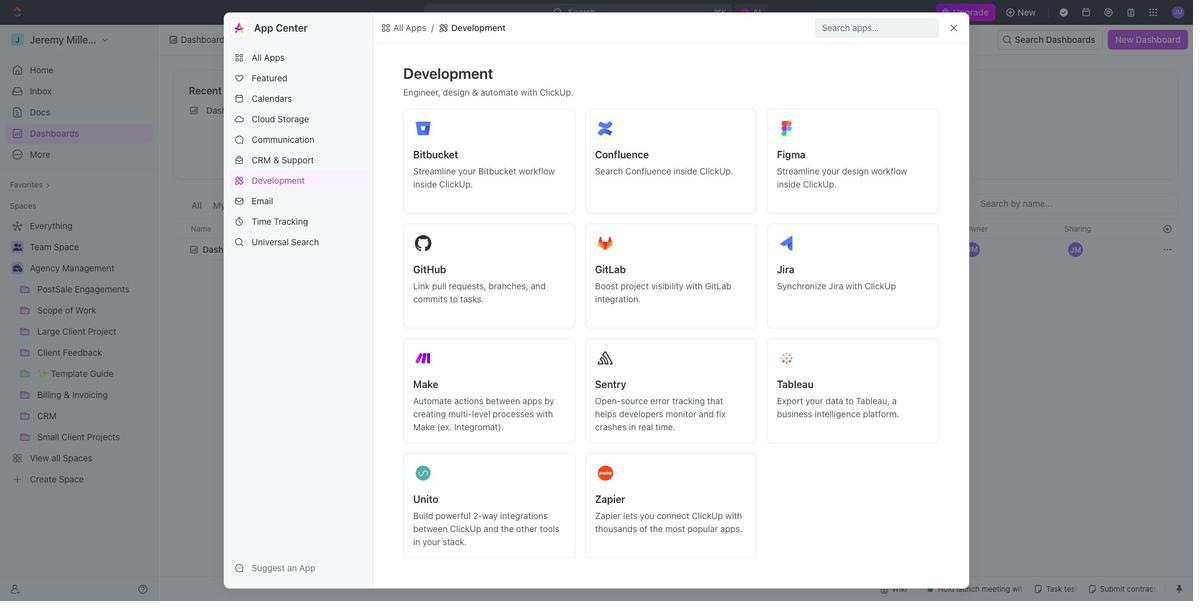 Task type: vqa. For each thing, say whether or not it's contained in the screenshot.
Status Column Header
no



Task type: describe. For each thing, give the bounding box(es) containing it.
streamline for figma
[[777, 166, 820, 176]]

clickup. inside confluence search confluence inside clickup.
[[700, 166, 733, 176]]

helps
[[595, 409, 617, 419]]

1 zapier from the top
[[595, 494, 625, 505]]

that
[[707, 396, 723, 406]]

the for zapier
[[650, 524, 663, 534]]

pull
[[432, 281, 447, 291]]

0 horizontal spatial gitlab
[[595, 264, 626, 275]]

with inside gitlab boost project visibility with gitlab integration.
[[686, 281, 703, 291]]

platform.
[[863, 409, 899, 419]]

synchronize
[[777, 281, 826, 291]]

favorites inside button
[[10, 180, 43, 190]]

search for universal
[[291, 237, 319, 247]]

0 vertical spatial all apps link
[[378, 21, 429, 35]]

time tracking
[[252, 216, 308, 227]]

jm inside button
[[1070, 245, 1081, 254]]

zapier zapier lets you connect clickup with thousands of the most popular apps.
[[595, 494, 743, 534]]

sentry open-source error tracking that helps developers monitor and fix crashes in real time.
[[595, 379, 726, 433]]

of
[[639, 524, 648, 534]]

integration.
[[595, 294, 641, 305]]

and inside "github link pull requests, branches, and commits to tasks."
[[531, 281, 546, 291]]

gitlab boost project visibility with gitlab integration.
[[595, 264, 731, 305]]

other
[[516, 524, 537, 534]]

inside inside confluence search confluence inside clickup.
[[674, 166, 697, 176]]

suggest an app
[[252, 563, 316, 574]]

docs link
[[5, 103, 153, 122]]

0 horizontal spatial all apps link
[[229, 48, 368, 68]]

Search apps… field
[[822, 21, 934, 35]]

open-
[[595, 396, 621, 406]]

calendars
[[252, 93, 292, 104]]

communication
[[252, 134, 314, 145]]

dashboard button down "name"
[[189, 237, 267, 262]]

a
[[892, 396, 897, 406]]

in for sentry
[[629, 422, 636, 433]]

connect
[[657, 511, 689, 521]]

time.
[[656, 422, 676, 433]]

automate
[[481, 87, 518, 98]]

my
[[213, 200, 225, 211]]

time tracking link
[[229, 212, 368, 232]]

crm & support
[[252, 155, 314, 165]]

data
[[826, 396, 843, 406]]

inside for figma
[[777, 179, 801, 190]]

cell inside the dashboard row
[[858, 239, 958, 261]]

powerful
[[436, 511, 471, 521]]

automate
[[413, 396, 452, 406]]

workspace button
[[366, 194, 418, 219]]

search inside button
[[1015, 34, 1044, 45]]

dashboard inside button
[[1136, 34, 1181, 45]]

figma streamline your design workflow inside clickup.
[[777, 149, 907, 190]]

with inside 'jira synchronize jira with clickup'
[[846, 281, 862, 291]]

favorites button
[[5, 178, 55, 193]]

dashboard for 1st dashboard link from right
[[883, 105, 927, 116]]

clickup. for development
[[540, 87, 574, 98]]

name
[[191, 224, 211, 233]]

build
[[413, 511, 433, 521]]

apps
[[523, 396, 542, 406]]

2 make from the top
[[413, 422, 435, 433]]

0 vertical spatial app
[[254, 22, 273, 34]]

sharing
[[1065, 224, 1091, 233]]

dashboard row
[[173, 237, 1178, 262]]

integromat).
[[454, 422, 504, 433]]

with inside zapier zapier lets you connect clickup with thousands of the most popular apps.
[[725, 511, 742, 521]]

recent
[[189, 85, 222, 96]]

popular
[[688, 524, 718, 534]]

1 vertical spatial gitlab
[[705, 281, 731, 291]]

real
[[638, 422, 653, 433]]

dashboard link for favorites
[[522, 101, 834, 121]]

by
[[545, 396, 554, 406]]

clickup inside zapier zapier lets you connect clickup with thousands of the most popular apps.
[[692, 511, 723, 521]]

email
[[252, 196, 273, 206]]

clickup inside 'jira synchronize jira with clickup'
[[865, 281, 896, 291]]

the for unito
[[501, 524, 514, 534]]

l_lxf image for development
[[439, 23, 449, 33]]

upgrade
[[954, 7, 989, 17]]

calendars link
[[229, 89, 368, 109]]

& inside development engineer, design & automate with clickup.
[[472, 87, 478, 98]]

date updated button
[[858, 219, 932, 239]]

streamline for bitbucket
[[413, 166, 456, 176]]

inbox
[[30, 86, 52, 96]]

0 vertical spatial development
[[451, 22, 506, 33]]

development dialog
[[224, 12, 969, 589]]

/
[[431, 22, 434, 33]]

1 make from the top
[[413, 379, 438, 390]]

crashes
[[595, 422, 627, 433]]

to inside tableau export your data to tableau, a business intelligence platform.
[[846, 396, 854, 406]]

branches,
[[489, 281, 528, 291]]

cloud storage link
[[229, 109, 368, 129]]

tools
[[540, 524, 559, 534]]

cloud
[[252, 114, 275, 124]]

2-
[[473, 511, 482, 521]]

my dashboards button
[[210, 194, 280, 219]]

1 vertical spatial all
[[252, 52, 262, 63]]

universal
[[252, 237, 289, 247]]

tableau,
[[856, 396, 890, 406]]

new dashboard button
[[1108, 30, 1188, 50]]

unito build powerful 2-way integrations between clickup and the other tools in your stack.
[[413, 494, 559, 547]]

search dashboards
[[1015, 34, 1095, 45]]

jira synchronize jira with clickup
[[777, 264, 896, 291]]

email link
[[229, 191, 368, 211]]

dashboard for dashboard link related to recent
[[206, 105, 250, 116]]

featured
[[252, 73, 287, 83]]

workflow for figma
[[871, 166, 907, 176]]

owner
[[965, 224, 988, 233]]

universal search
[[252, 237, 319, 247]]

support
[[282, 155, 314, 165]]

1 vertical spatial jira
[[829, 281, 843, 291]]

and inside unito build powerful 2-way integrations between clickup and the other tools in your stack.
[[484, 524, 499, 534]]

development engineer, design & automate with clickup.
[[403, 65, 574, 98]]

link
[[413, 281, 430, 291]]

business time image
[[13, 265, 22, 272]]



Task type: locate. For each thing, give the bounding box(es) containing it.
cell
[[858, 239, 958, 261]]

clickup
[[865, 281, 896, 291], [692, 511, 723, 521], [450, 524, 481, 534]]

0 vertical spatial favorites
[[527, 85, 570, 96]]

1 horizontal spatial all
[[252, 52, 262, 63]]

clickup. inside development engineer, design & automate with clickup.
[[540, 87, 574, 98]]

3 dashboard link from the left
[[860, 101, 1173, 121]]

between inside 'make automate actions between apps by creating multi-level processes with make (ex. integromat).'
[[486, 396, 520, 406]]

0 horizontal spatial jm
[[967, 245, 978, 254]]

clickup up "popular"
[[692, 511, 723, 521]]

all apps
[[393, 22, 426, 33], [252, 52, 285, 63]]

export
[[777, 396, 803, 406]]

1 vertical spatial and
[[699, 409, 714, 419]]

design inside development engineer, design & automate with clickup.
[[443, 87, 470, 98]]

0 vertical spatial and
[[531, 281, 546, 291]]

1 vertical spatial to
[[846, 396, 854, 406]]

1 horizontal spatial all apps
[[393, 22, 426, 33]]

0 horizontal spatial design
[[443, 87, 470, 98]]

l_lxf image left /
[[381, 23, 391, 33]]

1 horizontal spatial jira
[[829, 281, 843, 291]]

1 horizontal spatial l_lxf image
[[439, 23, 449, 33]]

1 horizontal spatial jeremy miller, , element
[[1068, 242, 1083, 257]]

visibility
[[651, 281, 684, 291]]

center
[[276, 22, 308, 34]]

jira up synchronize
[[777, 264, 794, 275]]

agency management link
[[30, 259, 150, 278]]

1 horizontal spatial jm
[[1070, 245, 1081, 254]]

intelligence
[[815, 409, 861, 419]]

1 vertical spatial &
[[273, 155, 279, 165]]

management
[[62, 263, 115, 273]]

in for unito
[[413, 537, 420, 547]]

2 horizontal spatial dashboard link
[[860, 101, 1173, 121]]

new for new dashboard
[[1115, 34, 1134, 45]]

in inside the sentry open-source error tracking that helps developers monitor and fix crashes in real time.
[[629, 422, 636, 433]]

updated
[[884, 224, 913, 233]]

development right /
[[451, 22, 506, 33]]

1 jm from the left
[[967, 245, 978, 254]]

all apps up featured
[[252, 52, 285, 63]]

0 horizontal spatial to
[[450, 294, 458, 305]]

0 horizontal spatial clickup
[[450, 524, 481, 534]]

and left fix
[[699, 409, 714, 419]]

to inside "github link pull requests, branches, and commits to tasks."
[[450, 294, 458, 305]]

between down "build"
[[413, 524, 448, 534]]

an
[[287, 563, 297, 574]]

zapier up lets
[[595, 494, 625, 505]]

project
[[621, 281, 649, 291]]

2 horizontal spatial inside
[[777, 179, 801, 190]]

0 vertical spatial between
[[486, 396, 520, 406]]

development up engineer,
[[403, 65, 493, 82]]

docs
[[30, 107, 50, 117]]

favorites right automate on the top of the page
[[527, 85, 570, 96]]

zapier
[[595, 494, 625, 505], [595, 511, 621, 521]]

0 vertical spatial new
[[1018, 7, 1036, 17]]

1 horizontal spatial app
[[299, 563, 316, 574]]

zapier up thousands
[[595, 511, 621, 521]]

your inside "bitbucket streamline your bitbucket workflow inside clickup."
[[458, 166, 476, 176]]

0 vertical spatial make
[[413, 379, 438, 390]]

dashboard button up branches,
[[189, 237, 851, 262]]

multi-
[[448, 409, 472, 419]]

streamline
[[413, 166, 456, 176], [777, 166, 820, 176]]

search for confluence
[[595, 166, 623, 176]]

1 vertical spatial search
[[595, 166, 623, 176]]

1 jeremy miller, , element from the left
[[965, 242, 980, 257]]

dashboard link for recent
[[184, 101, 496, 121]]

dashboard for dashboard link corresponding to favorites
[[545, 105, 588, 116]]

the right of
[[650, 524, 663, 534]]

dashboards inside tab list
[[228, 200, 277, 211]]

inside inside figma streamline your design workflow inside clickup.
[[777, 179, 801, 190]]

1 vertical spatial clickup
[[692, 511, 723, 521]]

dashboards
[[181, 34, 229, 45], [1046, 34, 1095, 45], [30, 128, 79, 139], [228, 200, 277, 211]]

2 jm from the left
[[1070, 245, 1081, 254]]

0 vertical spatial jira
[[777, 264, 794, 275]]

& right "crm" on the top left
[[273, 155, 279, 165]]

2 vertical spatial clickup
[[450, 524, 481, 534]]

2 workflow from the left
[[871, 166, 907, 176]]

between inside unito build powerful 2-way integrations between clickup and the other tools in your stack.
[[413, 524, 448, 534]]

0 horizontal spatial jira
[[777, 264, 794, 275]]

with inside 'make automate actions between apps by creating multi-level processes with make (ex. integromat).'
[[536, 409, 553, 419]]

Search by name... text field
[[981, 195, 1171, 213]]

0 vertical spatial bitbucket
[[413, 149, 458, 160]]

spaces
[[10, 201, 36, 211]]

clickup up stack.
[[450, 524, 481, 534]]

apps
[[406, 22, 426, 33], [264, 52, 285, 63]]

0 horizontal spatial bitbucket
[[413, 149, 458, 160]]

time
[[252, 216, 271, 227]]

with right "visibility"
[[686, 281, 703, 291]]

1 vertical spatial zapier
[[595, 511, 621, 521]]

clickup inside unito build powerful 2-way integrations between clickup and the other tools in your stack.
[[450, 524, 481, 534]]

streamline up workspace at the left top of page
[[413, 166, 456, 176]]

2 horizontal spatial and
[[699, 409, 714, 419]]

all apps link left /
[[378, 21, 429, 35]]

0 horizontal spatial favorites
[[10, 180, 43, 190]]

&
[[472, 87, 478, 98], [273, 155, 279, 165]]

tableau
[[777, 379, 814, 390]]

design inside figma streamline your design workflow inside clickup.
[[842, 166, 869, 176]]

1 horizontal spatial between
[[486, 396, 520, 406]]

source
[[621, 396, 648, 406]]

row containing name
[[173, 219, 1178, 239]]

github link pull requests, branches, and commits to tasks.
[[413, 264, 546, 305]]

lets
[[623, 511, 638, 521]]

0 horizontal spatial all
[[191, 200, 202, 211]]

date updated
[[866, 224, 913, 233]]

0 vertical spatial search
[[1015, 34, 1044, 45]]

1 l_lxf image from the left
[[381, 23, 391, 33]]

between up the processes
[[486, 396, 520, 406]]

jm down owner
[[967, 245, 978, 254]]

app left center
[[254, 22, 273, 34]]

1 vertical spatial bitbucket
[[478, 166, 517, 176]]

1 horizontal spatial &
[[472, 87, 478, 98]]

jira right synchronize
[[829, 281, 843, 291]]

0 vertical spatial in
[[629, 422, 636, 433]]

development link
[[229, 171, 368, 191]]

all up featured
[[252, 52, 262, 63]]

1 vertical spatial development
[[403, 65, 493, 82]]

1 horizontal spatial dashboard link
[[522, 101, 834, 121]]

new inside new dashboard button
[[1115, 34, 1134, 45]]

inbox link
[[5, 81, 153, 101]]

0 horizontal spatial and
[[484, 524, 499, 534]]

boost
[[595, 281, 618, 291]]

1 vertical spatial all apps
[[252, 52, 285, 63]]

1 horizontal spatial search
[[595, 166, 623, 176]]

with inside development engineer, design & automate with clickup.
[[521, 87, 537, 98]]

new for new
[[1018, 7, 1036, 17]]

0 horizontal spatial l_lxf image
[[381, 23, 391, 33]]

development down crm & support
[[252, 175, 305, 186]]

0 horizontal spatial streamline
[[413, 166, 456, 176]]

jeremy miller, , element down sharing
[[1068, 242, 1083, 257]]

clickup. for bitbucket
[[439, 179, 473, 190]]

1 vertical spatial in
[[413, 537, 420, 547]]

1 dashboard link from the left
[[184, 101, 496, 121]]

commits
[[413, 294, 448, 305]]

0 horizontal spatial search
[[291, 237, 319, 247]]

sidebar navigation
[[0, 25, 158, 602]]

1 vertical spatial confluence
[[625, 166, 671, 176]]

1 vertical spatial between
[[413, 524, 448, 534]]

bitbucket streamline your bitbucket workflow inside clickup.
[[413, 149, 555, 190]]

inside for bitbucket
[[413, 179, 437, 190]]

tab list containing all
[[188, 194, 418, 219]]

1 horizontal spatial clickup
[[692, 511, 723, 521]]

0 horizontal spatial dashboard link
[[184, 101, 496, 121]]

0 horizontal spatial apps
[[264, 52, 285, 63]]

gitlab up 'boost'
[[595, 264, 626, 275]]

my dashboards
[[213, 200, 277, 211]]

engineer,
[[403, 87, 441, 98]]

all apps left /
[[393, 22, 426, 33]]

1 streamline from the left
[[413, 166, 456, 176]]

level
[[472, 409, 490, 419]]

2 jeremy miller, , element from the left
[[1068, 242, 1083, 257]]

0 vertical spatial all apps
[[393, 22, 426, 33]]

⌘k
[[714, 7, 727, 17]]

dashboards inside sidebar navigation
[[30, 128, 79, 139]]

1 horizontal spatial favorites
[[527, 85, 570, 96]]

with right synchronize
[[846, 281, 862, 291]]

1 horizontal spatial apps
[[406, 22, 426, 33]]

all left /
[[393, 22, 403, 33]]

2 horizontal spatial all
[[393, 22, 403, 33]]

0 vertical spatial design
[[443, 87, 470, 98]]

l_lxf image right /
[[439, 23, 449, 33]]

in inside unito build powerful 2-way integrations between clickup and the other tools in your stack.
[[413, 537, 420, 547]]

agency management
[[30, 263, 115, 273]]

2 vertical spatial and
[[484, 524, 499, 534]]

jeremy miller, , element
[[965, 242, 980, 257], [1068, 242, 1083, 257]]

0 horizontal spatial new
[[1018, 7, 1036, 17]]

all apps link
[[378, 21, 429, 35], [229, 48, 368, 68]]

actions
[[454, 396, 483, 406]]

your inside tableau export your data to tableau, a business intelligence platform.
[[806, 396, 823, 406]]

the inside unito build powerful 2-way integrations between clickup and the other tools in your stack.
[[501, 524, 514, 534]]

your for bitbucket
[[458, 166, 476, 176]]

business
[[777, 409, 812, 419]]

2 l_lxf image from the left
[[439, 23, 449, 33]]

developers
[[619, 409, 663, 419]]

1 vertical spatial apps
[[264, 52, 285, 63]]

your for tableau
[[806, 396, 823, 406]]

0 horizontal spatial workflow
[[519, 166, 555, 176]]

with down by
[[536, 409, 553, 419]]

clickup. for figma
[[803, 179, 837, 190]]

row
[[173, 219, 1178, 239]]

monitor
[[666, 409, 697, 419]]

figma
[[777, 149, 806, 160]]

apps up featured
[[264, 52, 285, 63]]

all apps link up featured link
[[229, 48, 368, 68]]

1 horizontal spatial streamline
[[777, 166, 820, 176]]

streamline inside figma streamline your design workflow inside clickup.
[[777, 166, 820, 176]]

workflow for bitbucket
[[519, 166, 555, 176]]

dashboards link
[[5, 124, 153, 144]]

to right data
[[846, 396, 854, 406]]

0 vertical spatial zapier
[[595, 494, 625, 505]]

& left automate on the top of the page
[[472, 87, 478, 98]]

gitlab right "visibility"
[[705, 281, 731, 291]]

in left "real"
[[629, 422, 636, 433]]

1 workflow from the left
[[519, 166, 555, 176]]

l_lxf image
[[381, 23, 391, 33], [439, 23, 449, 33]]

date
[[866, 224, 882, 233]]

1 horizontal spatial bitbucket
[[478, 166, 517, 176]]

2 zapier from the top
[[595, 511, 621, 521]]

1 horizontal spatial design
[[842, 166, 869, 176]]

your inside figma streamline your design workflow inside clickup.
[[822, 166, 840, 176]]

favorites
[[527, 85, 570, 96], [10, 180, 43, 190]]

bitbucket
[[413, 149, 458, 160], [478, 166, 517, 176]]

1 horizontal spatial gitlab
[[705, 281, 731, 291]]

1 vertical spatial make
[[413, 422, 435, 433]]

unito
[[413, 494, 438, 505]]

make up automate
[[413, 379, 438, 390]]

github
[[413, 264, 446, 275]]

dashboard inside button
[[203, 244, 247, 255]]

apps.
[[720, 524, 743, 534]]

to left tasks.
[[450, 294, 458, 305]]

0 vertical spatial gitlab
[[595, 264, 626, 275]]

with
[[521, 87, 537, 98], [686, 281, 703, 291], [846, 281, 862, 291], [536, 409, 553, 419], [725, 511, 742, 521]]

agency
[[30, 263, 60, 273]]

clickup down date
[[865, 281, 896, 291]]

2 horizontal spatial search
[[1015, 34, 1044, 45]]

the inside zapier zapier lets you connect clickup with thousands of the most popular apps.
[[650, 524, 663, 534]]

error
[[650, 396, 670, 406]]

l_lxf image for all apps
[[381, 23, 391, 33]]

tableau export your data to tableau, a business intelligence platform.
[[777, 379, 899, 419]]

2 streamline from the left
[[777, 166, 820, 176]]

0 vertical spatial confluence
[[595, 149, 649, 160]]

workspace
[[369, 200, 414, 211]]

0 horizontal spatial all apps
[[252, 52, 285, 63]]

development inside development engineer, design & automate with clickup.
[[403, 65, 493, 82]]

search inside confluence search confluence inside clickup.
[[595, 166, 623, 176]]

jira
[[777, 264, 794, 275], [829, 281, 843, 291]]

1 vertical spatial all apps link
[[229, 48, 368, 68]]

sentry
[[595, 379, 626, 390]]

with right automate on the top of the page
[[521, 87, 537, 98]]

2 dashboard link from the left
[[522, 101, 834, 121]]

1 horizontal spatial all apps link
[[378, 21, 429, 35]]

thousands
[[595, 524, 637, 534]]

your for figma
[[822, 166, 840, 176]]

search dashboards button
[[998, 30, 1103, 50]]

your inside unito build powerful 2-way integrations between clickup and the other tools in your stack.
[[423, 537, 440, 547]]

clickup. inside "bitbucket streamline your bitbucket workflow inside clickup."
[[439, 179, 473, 190]]

all left 'my'
[[191, 200, 202, 211]]

all inside button
[[191, 200, 202, 211]]

apps left /
[[406, 22, 426, 33]]

workflow inside figma streamline your design workflow inside clickup.
[[871, 166, 907, 176]]

crm & support link
[[229, 150, 368, 170]]

way
[[482, 511, 498, 521]]

cloud storage
[[252, 114, 309, 124]]

dashboard table
[[173, 219, 1178, 262]]

1 horizontal spatial inside
[[674, 166, 697, 176]]

jeremy miller, , element down owner
[[965, 242, 980, 257]]

0 horizontal spatial jeremy miller, , element
[[965, 242, 980, 257]]

1 horizontal spatial in
[[629, 422, 636, 433]]

creating
[[413, 409, 446, 419]]

0 horizontal spatial inside
[[413, 179, 437, 190]]

1 horizontal spatial workflow
[[871, 166, 907, 176]]

jm down sharing
[[1070, 245, 1081, 254]]

in down "build"
[[413, 537, 420, 547]]

app center
[[254, 22, 308, 34]]

1 vertical spatial app
[[299, 563, 316, 574]]

2 vertical spatial all
[[191, 200, 202, 211]]

streamline down figma
[[777, 166, 820, 176]]

jeremy miller, , element inside "jm" button
[[1068, 242, 1083, 257]]

clickup. inside figma streamline your design workflow inside clickup.
[[803, 179, 837, 190]]

the left other
[[501, 524, 514, 534]]

you
[[640, 511, 655, 521]]

1 vertical spatial design
[[842, 166, 869, 176]]

1 horizontal spatial the
[[650, 524, 663, 534]]

confluence
[[595, 149, 649, 160], [625, 166, 671, 176]]

tab list
[[188, 194, 418, 219]]

1 horizontal spatial new
[[1115, 34, 1134, 45]]

0 horizontal spatial in
[[413, 537, 420, 547]]

featured link
[[229, 68, 368, 88]]

workflow inside "bitbucket streamline your bitbucket workflow inside clickup."
[[519, 166, 555, 176]]

1 horizontal spatial to
[[846, 396, 854, 406]]

and right branches,
[[531, 281, 546, 291]]

0 vertical spatial &
[[472, 87, 478, 98]]

all
[[393, 22, 403, 33], [252, 52, 262, 63], [191, 200, 202, 211]]

& inside "crm & support" link
[[273, 155, 279, 165]]

design up date
[[842, 166, 869, 176]]

app right an
[[299, 563, 316, 574]]

workflow
[[519, 166, 555, 176], [871, 166, 907, 176]]

confluence search confluence inside clickup.
[[595, 149, 733, 176]]

with up apps.
[[725, 511, 742, 521]]

0 vertical spatial apps
[[406, 22, 426, 33]]

2 the from the left
[[650, 524, 663, 534]]

0 horizontal spatial between
[[413, 524, 448, 534]]

suggest
[[252, 563, 285, 574]]

make down creating
[[413, 422, 435, 433]]

1 vertical spatial new
[[1115, 34, 1134, 45]]

0 horizontal spatial app
[[254, 22, 273, 34]]

1 the from the left
[[501, 524, 514, 534]]

2 vertical spatial development
[[252, 175, 305, 186]]

and down way
[[484, 524, 499, 534]]

stack.
[[443, 537, 467, 547]]

communication link
[[229, 130, 368, 150]]

jm button
[[1065, 239, 1087, 261]]

design right engineer,
[[443, 87, 470, 98]]

new inside new button
[[1018, 7, 1036, 17]]

streamline inside "bitbucket streamline your bitbucket workflow inside clickup."
[[413, 166, 456, 176]]

favorites up spaces
[[10, 180, 43, 190]]

app inside "button"
[[299, 563, 316, 574]]

inside inside "bitbucket streamline your bitbucket workflow inside clickup."
[[413, 179, 437, 190]]

crm
[[252, 155, 271, 165]]

2 vertical spatial search
[[291, 237, 319, 247]]

0 vertical spatial to
[[450, 294, 458, 305]]

requests,
[[449, 281, 486, 291]]

2 horizontal spatial clickup
[[865, 281, 896, 291]]

and inside the sentry open-source error tracking that helps developers monitor and fix crashes in real time.
[[699, 409, 714, 419]]

0 horizontal spatial &
[[273, 155, 279, 165]]

dashboard link
[[184, 101, 496, 121], [522, 101, 834, 121], [860, 101, 1173, 121]]

(ex.
[[437, 422, 452, 433]]



